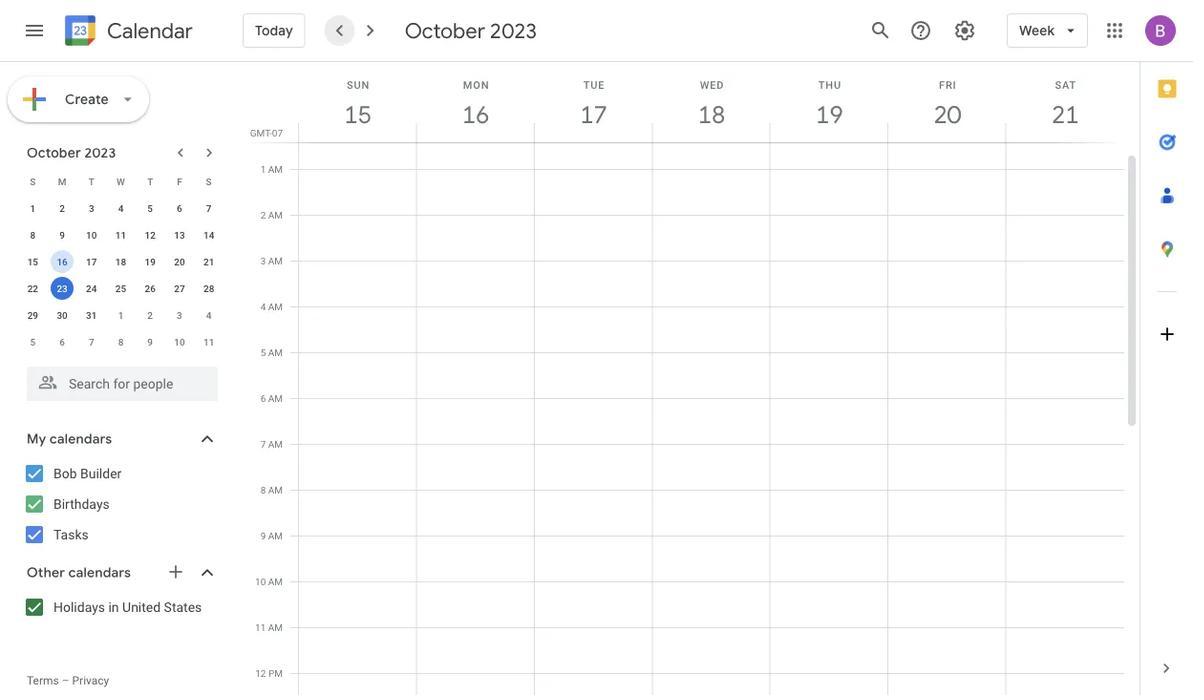 Task type: describe. For each thing, give the bounding box(es) containing it.
18 inside 'row'
[[115, 256, 126, 268]]

holidays in united states
[[54, 600, 202, 615]]

november 9 element
[[139, 331, 162, 354]]

11 for 11 am
[[255, 622, 266, 634]]

23 cell
[[47, 275, 77, 302]]

21 link
[[1044, 93, 1088, 137]]

1 for 1 am
[[261, 163, 266, 175]]

0 vertical spatial 6
[[177, 203, 182, 214]]

24 element
[[80, 277, 103, 300]]

other calendars button
[[4, 558, 237, 589]]

terms
[[27, 675, 59, 688]]

7 for november 7 element
[[89, 336, 94, 348]]

states
[[164, 600, 202, 615]]

16 link
[[454, 93, 498, 137]]

birthdays
[[54, 496, 110, 512]]

11 for "11" element at the left top of the page
[[115, 229, 126, 241]]

in
[[108, 600, 119, 615]]

bob
[[54, 466, 77, 482]]

am for 4 am
[[268, 301, 283, 312]]

november 2 element
[[139, 304, 162, 327]]

row containing 22
[[18, 275, 224, 302]]

am for 8 am
[[268, 484, 283, 496]]

row containing 8
[[18, 222, 224, 248]]

1 vertical spatial 1
[[30, 203, 36, 214]]

sun
[[347, 79, 370, 91]]

privacy
[[72, 675, 109, 688]]

31
[[86, 310, 97, 321]]

november 10 element
[[168, 331, 191, 354]]

5 for 5 am
[[261, 347, 266, 358]]

12 for 12
[[145, 229, 156, 241]]

am for 10 am
[[268, 576, 283, 588]]

4 am
[[261, 301, 283, 312]]

8 am
[[261, 484, 283, 496]]

3 for 3 am
[[261, 255, 266, 267]]

13 element
[[168, 224, 191, 247]]

27
[[174, 283, 185, 294]]

holidays
[[54, 600, 105, 615]]

1 vertical spatial 2023
[[84, 144, 116, 161]]

14 element
[[197, 224, 220, 247]]

0 horizontal spatial 8
[[30, 229, 36, 241]]

25 element
[[109, 277, 132, 300]]

gmt-
[[250, 127, 272, 139]]

november 6 element
[[51, 331, 74, 354]]

10 element
[[80, 224, 103, 247]]

31 element
[[80, 304, 103, 327]]

19 element
[[139, 250, 162, 273]]

22
[[27, 283, 38, 294]]

10 for the '10' element
[[86, 229, 97, 241]]

17 inside 'row'
[[86, 256, 97, 268]]

october 2023 grid
[[18, 168, 224, 355]]

pm
[[268, 668, 283, 679]]

11 am
[[255, 622, 283, 634]]

november 1 element
[[109, 304, 132, 327]]

9 for 'november 9' element
[[147, 336, 153, 348]]

21 inside october 2023 grid
[[203, 256, 214, 268]]

26
[[145, 283, 156, 294]]

4 for 'november 4' element
[[206, 310, 212, 321]]

15 link
[[336, 93, 380, 137]]

tue
[[584, 79, 605, 91]]

17 element
[[80, 250, 103, 273]]

row group containing 1
[[18, 195, 224, 355]]

1 cell from the left
[[299, 123, 417, 696]]

20 link
[[926, 93, 970, 137]]

3 am
[[261, 255, 283, 267]]

november 8 element
[[109, 331, 132, 354]]

november 3 element
[[168, 304, 191, 327]]

16 cell
[[47, 248, 77, 275]]

2 t from the left
[[147, 176, 153, 187]]

builder
[[80, 466, 122, 482]]

support image
[[910, 19, 933, 42]]

november 7 element
[[80, 331, 103, 354]]

am for 11 am
[[268, 622, 283, 634]]

3 cell from the left
[[535, 123, 653, 696]]

8 for 8 am
[[261, 484, 266, 496]]

fri
[[939, 79, 957, 91]]

8 for november 8 'element'
[[118, 336, 124, 348]]

21 element
[[197, 250, 220, 273]]

november 5 element
[[21, 331, 44, 354]]

12 for 12 pm
[[255, 668, 266, 679]]

row containing 5
[[18, 329, 224, 355]]

thu 19
[[815, 79, 842, 130]]

my calendars
[[27, 431, 112, 448]]

grid containing 15
[[245, 62, 1140, 696]]

0 horizontal spatial 3
[[89, 203, 94, 214]]

20 column header
[[888, 62, 1007, 142]]

10 for november 10 element
[[174, 336, 185, 348]]

mon 16
[[461, 79, 489, 130]]

fri 20
[[933, 79, 960, 130]]

12 pm
[[255, 668, 283, 679]]

am for 9 am
[[268, 530, 283, 542]]

10 am
[[255, 576, 283, 588]]

5 for november 5 element
[[30, 336, 36, 348]]

0 vertical spatial 9
[[59, 229, 65, 241]]

calendars for other calendars
[[68, 565, 131, 582]]

row containing 15
[[18, 248, 224, 275]]

sat 21
[[1051, 79, 1078, 130]]

other
[[27, 565, 65, 582]]

30
[[57, 310, 68, 321]]

15 inside 15 column header
[[343, 99, 370, 130]]

4 for 4 am
[[261, 301, 266, 312]]

27 element
[[168, 277, 191, 300]]

add other calendars image
[[166, 563, 185, 582]]

1 horizontal spatial 5
[[147, 203, 153, 214]]



Task type: locate. For each thing, give the bounding box(es) containing it.
2 for "november 2" element
[[147, 310, 153, 321]]

october 2023 up m
[[27, 144, 116, 161]]

6 am from the top
[[268, 393, 283, 404]]

october up m
[[27, 144, 81, 161]]

4 up "11" element at the left top of the page
[[118, 203, 124, 214]]

07
[[272, 127, 283, 139]]

19 inside 'row'
[[145, 256, 156, 268]]

15
[[343, 99, 370, 130], [27, 256, 38, 268]]

11
[[115, 229, 126, 241], [203, 336, 214, 348], [255, 622, 266, 634]]

7 up 8 am
[[261, 439, 266, 450]]

calendars up "in"
[[68, 565, 131, 582]]

1 vertical spatial october
[[27, 144, 81, 161]]

1 vertical spatial 3
[[261, 255, 266, 267]]

4 inside grid
[[261, 301, 266, 312]]

4 up 5 am
[[261, 301, 266, 312]]

2 down m
[[59, 203, 65, 214]]

17 down tue
[[579, 99, 606, 130]]

row containing s
[[18, 168, 224, 195]]

mon
[[463, 79, 489, 91]]

1 vertical spatial 17
[[86, 256, 97, 268]]

bob builder
[[54, 466, 122, 482]]

my calendars list
[[4, 459, 237, 550]]

21 column header
[[1006, 62, 1125, 142]]

9 up 10 am
[[261, 530, 266, 542]]

20 inside column header
[[933, 99, 960, 130]]

0 horizontal spatial s
[[30, 176, 36, 187]]

18 down wed
[[697, 99, 724, 130]]

1 vertical spatial 11
[[203, 336, 214, 348]]

6 up 7 am
[[261, 393, 266, 404]]

1 horizontal spatial t
[[147, 176, 153, 187]]

0 horizontal spatial 15
[[27, 256, 38, 268]]

21 inside column header
[[1051, 99, 1078, 130]]

18 element
[[109, 250, 132, 273]]

0 horizontal spatial 9
[[59, 229, 65, 241]]

2023
[[490, 17, 537, 44], [84, 144, 116, 161]]

4
[[118, 203, 124, 214], [261, 301, 266, 312], [206, 310, 212, 321]]

2 horizontal spatial 5
[[261, 347, 266, 358]]

m
[[58, 176, 66, 187]]

october 2023
[[405, 17, 537, 44], [27, 144, 116, 161]]

calendars for my calendars
[[50, 431, 112, 448]]

2 vertical spatial 3
[[177, 310, 182, 321]]

create
[[65, 91, 109, 108]]

7
[[206, 203, 212, 214], [89, 336, 94, 348], [261, 439, 266, 450]]

3 inside 'element'
[[177, 310, 182, 321]]

10 am from the top
[[268, 576, 283, 588]]

5 down 29 element
[[30, 336, 36, 348]]

20 element
[[168, 250, 191, 273]]

0 horizontal spatial 21
[[203, 256, 214, 268]]

1 horizontal spatial 7
[[206, 203, 212, 214]]

am up 6 am
[[268, 347, 283, 358]]

today
[[255, 22, 293, 39]]

12 left pm
[[255, 668, 266, 679]]

am up 5 am
[[268, 301, 283, 312]]

0 horizontal spatial 17
[[86, 256, 97, 268]]

7 cell from the left
[[1007, 123, 1125, 696]]

5 am
[[261, 347, 283, 358]]

0 horizontal spatial 5
[[30, 336, 36, 348]]

tab list
[[1141, 62, 1193, 642]]

1 vertical spatial 19
[[145, 256, 156, 268]]

3 am from the top
[[268, 255, 283, 267]]

4 down 28 element
[[206, 310, 212, 321]]

am for 2 am
[[268, 209, 283, 221]]

18
[[697, 99, 724, 130], [115, 256, 126, 268]]

1
[[261, 163, 266, 175], [30, 203, 36, 214], [118, 310, 124, 321]]

1 vertical spatial 10
[[174, 336, 185, 348]]

1 vertical spatial 12
[[255, 668, 266, 679]]

5
[[147, 203, 153, 214], [30, 336, 36, 348], [261, 347, 266, 358]]

19 down thu on the top right
[[815, 99, 842, 130]]

0 vertical spatial 10
[[86, 229, 97, 241]]

9 up "16" element
[[59, 229, 65, 241]]

terms – privacy
[[27, 675, 109, 688]]

6 down f
[[177, 203, 182, 214]]

2 horizontal spatial 4
[[261, 301, 266, 312]]

am up 7 am
[[268, 393, 283, 404]]

7 up 14 element
[[206, 203, 212, 214]]

11 up the 18 element
[[115, 229, 126, 241]]

row containing 1
[[18, 195, 224, 222]]

19 inside column header
[[815, 99, 842, 130]]

sun 15
[[343, 79, 370, 130]]

0 vertical spatial 7
[[206, 203, 212, 214]]

2 am from the top
[[268, 209, 283, 221]]

calendars inside dropdown button
[[68, 565, 131, 582]]

17 inside column header
[[579, 99, 606, 130]]

16 down mon
[[461, 99, 488, 130]]

19 up 26
[[145, 256, 156, 268]]

week
[[1020, 22, 1055, 39]]

7 down 31 element
[[89, 336, 94, 348]]

1 vertical spatial 15
[[27, 256, 38, 268]]

3 for november 3 'element'
[[177, 310, 182, 321]]

19 column header
[[770, 62, 889, 142]]

2 s from the left
[[206, 176, 212, 187]]

1 horizontal spatial october
[[405, 17, 485, 44]]

24
[[86, 283, 97, 294]]

1 horizontal spatial s
[[206, 176, 212, 187]]

2 cell from the left
[[417, 123, 535, 696]]

9
[[59, 229, 65, 241], [147, 336, 153, 348], [261, 530, 266, 542]]

20
[[933, 99, 960, 130], [174, 256, 185, 268]]

5 inside grid
[[261, 347, 266, 358]]

29 element
[[21, 304, 44, 327]]

0 vertical spatial 8
[[30, 229, 36, 241]]

1 horizontal spatial 17
[[579, 99, 606, 130]]

–
[[62, 675, 69, 688]]

0 horizontal spatial 2
[[59, 203, 65, 214]]

Search for people text field
[[38, 367, 206, 401]]

november 4 element
[[197, 304, 220, 327]]

10 up 11 am
[[255, 576, 266, 588]]

11 inside grid
[[255, 622, 266, 634]]

0 vertical spatial 16
[[461, 99, 488, 130]]

8 inside november 8 'element'
[[118, 336, 124, 348]]

1 am from the top
[[268, 163, 283, 175]]

am down 8 am
[[268, 530, 283, 542]]

25
[[115, 283, 126, 294]]

12 up 19 element
[[145, 229, 156, 241]]

0 horizontal spatial 16
[[57, 256, 68, 268]]

row containing 29
[[18, 302, 224, 329]]

wed
[[700, 79, 724, 91]]

main drawer image
[[23, 19, 46, 42]]

2023 up 16 column header
[[490, 17, 537, 44]]

1 horizontal spatial 19
[[815, 99, 842, 130]]

11 element
[[109, 224, 132, 247]]

18 link
[[690, 93, 734, 137]]

am up 8 am
[[268, 439, 283, 450]]

am up pm
[[268, 622, 283, 634]]

2 vertical spatial 6
[[261, 393, 266, 404]]

5 up '12' element
[[147, 203, 153, 214]]

29
[[27, 310, 38, 321]]

1 vertical spatial 18
[[115, 256, 126, 268]]

0 horizontal spatial october
[[27, 144, 81, 161]]

9 am from the top
[[268, 530, 283, 542]]

tasks
[[54, 527, 89, 543]]

10 for 10 am
[[255, 576, 266, 588]]

0 vertical spatial 20
[[933, 99, 960, 130]]

s left m
[[30, 176, 36, 187]]

1 horizontal spatial 18
[[697, 99, 724, 130]]

privacy link
[[72, 675, 109, 688]]

19 link
[[808, 93, 852, 137]]

3 down 27 element
[[177, 310, 182, 321]]

calendar
[[107, 18, 193, 44]]

1 horizontal spatial 2
[[147, 310, 153, 321]]

am for 1 am
[[268, 163, 283, 175]]

my
[[27, 431, 46, 448]]

1 for november 1 element
[[118, 310, 124, 321]]

23
[[57, 283, 68, 294]]

am down 07
[[268, 163, 283, 175]]

1 vertical spatial 21
[[203, 256, 214, 268]]

2 up 'november 9' element
[[147, 310, 153, 321]]

1 horizontal spatial 20
[[933, 99, 960, 130]]

0 vertical spatial 2023
[[490, 17, 537, 44]]

wed 18
[[697, 79, 724, 130]]

15 column header
[[298, 62, 417, 142]]

5 am from the top
[[268, 347, 283, 358]]

am
[[268, 163, 283, 175], [268, 209, 283, 221], [268, 255, 283, 267], [268, 301, 283, 312], [268, 347, 283, 358], [268, 393, 283, 404], [268, 439, 283, 450], [268, 484, 283, 496], [268, 530, 283, 542], [268, 576, 283, 588], [268, 622, 283, 634]]

0 horizontal spatial t
[[89, 176, 94, 187]]

8 inside grid
[[261, 484, 266, 496]]

1 vertical spatial calendars
[[68, 565, 131, 582]]

1 up 15 "element"
[[30, 203, 36, 214]]

0 horizontal spatial 19
[[145, 256, 156, 268]]

calendars up bob builder
[[50, 431, 112, 448]]

am for 7 am
[[268, 439, 283, 450]]

row group
[[18, 195, 224, 355]]

7 for 7 am
[[261, 439, 266, 450]]

15 inside 15 "element"
[[27, 256, 38, 268]]

0 vertical spatial october 2023
[[405, 17, 537, 44]]

1 s from the left
[[30, 176, 36, 187]]

2 horizontal spatial 10
[[255, 576, 266, 588]]

6 inside grid
[[261, 393, 266, 404]]

11 down 'november 4' element
[[203, 336, 214, 348]]

week button
[[1007, 8, 1088, 54]]

calendars inside dropdown button
[[50, 431, 112, 448]]

0 vertical spatial 1
[[261, 163, 266, 175]]

1 horizontal spatial 11
[[203, 336, 214, 348]]

17 column header
[[534, 62, 653, 142]]

2 horizontal spatial 3
[[261, 255, 266, 267]]

thu
[[819, 79, 842, 91]]

1 down the "25" "element"
[[118, 310, 124, 321]]

10
[[86, 229, 97, 241], [174, 336, 185, 348], [255, 576, 266, 588]]

21 down the 14
[[203, 256, 214, 268]]

9 down "november 2" element
[[147, 336, 153, 348]]

12 inside '12' element
[[145, 229, 156, 241]]

2 vertical spatial 8
[[261, 484, 266, 496]]

22 element
[[21, 277, 44, 300]]

8 am from the top
[[268, 484, 283, 496]]

0 horizontal spatial 10
[[86, 229, 97, 241]]

am down 7 am
[[268, 484, 283, 496]]

8 down 7 am
[[261, 484, 266, 496]]

16
[[461, 99, 488, 130], [57, 256, 68, 268]]

7 am
[[261, 439, 283, 450]]

2 for 2 am
[[261, 209, 266, 221]]

1 vertical spatial 16
[[57, 256, 68, 268]]

0 vertical spatial 19
[[815, 99, 842, 130]]

9 for 9 am
[[261, 530, 266, 542]]

0 vertical spatial 11
[[115, 229, 126, 241]]

tue 17
[[579, 79, 606, 130]]

1 vertical spatial 6
[[59, 336, 65, 348]]

7 am from the top
[[268, 439, 283, 450]]

am down 1 am on the top of page
[[268, 209, 283, 221]]

18 up the 25
[[115, 256, 126, 268]]

october
[[405, 17, 485, 44], [27, 144, 81, 161]]

7 inside grid
[[261, 439, 266, 450]]

calendars
[[50, 431, 112, 448], [68, 565, 131, 582]]

s right f
[[206, 176, 212, 187]]

0 vertical spatial october
[[405, 17, 485, 44]]

0 horizontal spatial 4
[[118, 203, 124, 214]]

t
[[89, 176, 94, 187], [147, 176, 153, 187]]

11 for november 11 element
[[203, 336, 214, 348]]

5 inside november 5 element
[[30, 336, 36, 348]]

t left f
[[147, 176, 153, 187]]

1 vertical spatial 7
[[89, 336, 94, 348]]

united
[[122, 600, 161, 615]]

1 vertical spatial 8
[[118, 336, 124, 348]]

12 inside grid
[[255, 668, 266, 679]]

0 horizontal spatial 7
[[89, 336, 94, 348]]

20 inside 'row'
[[174, 256, 185, 268]]

2 vertical spatial 1
[[118, 310, 124, 321]]

1 horizontal spatial 6
[[177, 203, 182, 214]]

today button
[[243, 8, 305, 54]]

16 column header
[[416, 62, 535, 142]]

12 element
[[139, 224, 162, 247]]

2 am
[[261, 209, 283, 221]]

2023 down create
[[84, 144, 116, 161]]

row
[[290, 123, 1125, 696], [18, 168, 224, 195], [18, 195, 224, 222], [18, 222, 224, 248], [18, 248, 224, 275], [18, 275, 224, 302], [18, 302, 224, 329], [18, 329, 224, 355]]

8 up 15 "element"
[[30, 229, 36, 241]]

3 up 4 am
[[261, 255, 266, 267]]

2 horizontal spatial 6
[[261, 393, 266, 404]]

2 horizontal spatial 11
[[255, 622, 266, 634]]

30 element
[[51, 304, 74, 327]]

26 element
[[139, 277, 162, 300]]

16 inside 'cell'
[[57, 256, 68, 268]]

21
[[1051, 99, 1078, 130], [203, 256, 214, 268]]

6 cell from the left
[[889, 123, 1007, 696]]

1 vertical spatial 9
[[147, 336, 153, 348]]

3 up the '10' element
[[89, 203, 94, 214]]

2
[[59, 203, 65, 214], [261, 209, 266, 221], [147, 310, 153, 321]]

6 for november 6 element
[[59, 336, 65, 348]]

8
[[30, 229, 36, 241], [118, 336, 124, 348], [261, 484, 266, 496]]

grid
[[245, 62, 1140, 696]]

6
[[177, 203, 182, 214], [59, 336, 65, 348], [261, 393, 266, 404]]

15 up 22
[[27, 256, 38, 268]]

terms link
[[27, 675, 59, 688]]

1 vertical spatial 20
[[174, 256, 185, 268]]

17 link
[[572, 93, 616, 137]]

17
[[579, 99, 606, 130], [86, 256, 97, 268]]

2 horizontal spatial 9
[[261, 530, 266, 542]]

20 down 13
[[174, 256, 185, 268]]

5 cell from the left
[[771, 123, 889, 696]]

create button
[[8, 76, 149, 122]]

2 horizontal spatial 1
[[261, 163, 266, 175]]

18 column header
[[652, 62, 771, 142]]

1 t from the left
[[89, 176, 94, 187]]

17 up "24"
[[86, 256, 97, 268]]

november 11 element
[[197, 331, 220, 354]]

2 vertical spatial 9
[[261, 530, 266, 542]]

other calendars
[[27, 565, 131, 582]]

0 vertical spatial 21
[[1051, 99, 1078, 130]]

2 vertical spatial 11
[[255, 622, 266, 634]]

0 vertical spatial 12
[[145, 229, 156, 241]]

12
[[145, 229, 156, 241], [255, 668, 266, 679]]

row inside grid
[[290, 123, 1125, 696]]

0 horizontal spatial 20
[[174, 256, 185, 268]]

9 am
[[261, 530, 283, 542]]

settings menu image
[[954, 19, 977, 42]]

18 inside wed 18
[[697, 99, 724, 130]]

1 horizontal spatial 12
[[255, 668, 266, 679]]

16 up 23
[[57, 256, 68, 268]]

6 down 30 element
[[59, 336, 65, 348]]

1 horizontal spatial 8
[[118, 336, 124, 348]]

3
[[89, 203, 94, 214], [261, 255, 266, 267], [177, 310, 182, 321]]

october 2023 up mon
[[405, 17, 537, 44]]

1 horizontal spatial 2023
[[490, 17, 537, 44]]

1 horizontal spatial 10
[[174, 336, 185, 348]]

0 vertical spatial 3
[[89, 203, 94, 214]]

1 vertical spatial october 2023
[[27, 144, 116, 161]]

1 inside grid
[[261, 163, 266, 175]]

2 horizontal spatial 7
[[261, 439, 266, 450]]

0 horizontal spatial 2023
[[84, 144, 116, 161]]

10 inside grid
[[255, 576, 266, 588]]

0 vertical spatial 18
[[697, 99, 724, 130]]

am down 2 am
[[268, 255, 283, 267]]

0 horizontal spatial 1
[[30, 203, 36, 214]]

23, today element
[[51, 277, 74, 300]]

am down 9 am
[[268, 576, 283, 588]]

6 for 6 am
[[261, 393, 266, 404]]

11 am from the top
[[268, 622, 283, 634]]

sat
[[1055, 79, 1077, 91]]

w
[[117, 176, 125, 187]]

am for 5 am
[[268, 347, 283, 358]]

11 down 10 am
[[255, 622, 266, 634]]

0 vertical spatial calendars
[[50, 431, 112, 448]]

2 vertical spatial 10
[[255, 576, 266, 588]]

0 horizontal spatial 18
[[115, 256, 126, 268]]

1 am
[[261, 163, 283, 175]]

2 down 1 am on the top of page
[[261, 209, 266, 221]]

5 up 6 am
[[261, 347, 266, 358]]

28 element
[[197, 277, 220, 300]]

10 up 17 element
[[86, 229, 97, 241]]

calendar heading
[[103, 18, 193, 44]]

1 horizontal spatial 15
[[343, 99, 370, 130]]

None search field
[[0, 359, 237, 401]]

am for 6 am
[[268, 393, 283, 404]]

4 cell from the left
[[653, 123, 771, 696]]

2 horizontal spatial 8
[[261, 484, 266, 496]]

1 horizontal spatial 9
[[147, 336, 153, 348]]

october up mon
[[405, 17, 485, 44]]

f
[[177, 176, 182, 187]]

cell
[[299, 123, 417, 696], [417, 123, 535, 696], [535, 123, 653, 696], [653, 123, 771, 696], [771, 123, 889, 696], [889, 123, 1007, 696], [1007, 123, 1125, 696]]

16 inside mon 16
[[461, 99, 488, 130]]

1 horizontal spatial october 2023
[[405, 17, 537, 44]]

0 horizontal spatial october 2023
[[27, 144, 116, 161]]

0 horizontal spatial 12
[[145, 229, 156, 241]]

t right m
[[89, 176, 94, 187]]

4 am from the top
[[268, 301, 283, 312]]

1 horizontal spatial 1
[[118, 310, 124, 321]]

6 am
[[261, 393, 283, 404]]

21 down "sat"
[[1051, 99, 1078, 130]]

1 horizontal spatial 4
[[206, 310, 212, 321]]

20 down "fri" at the top right
[[933, 99, 960, 130]]

28
[[203, 283, 214, 294]]

s
[[30, 176, 36, 187], [206, 176, 212, 187]]

0 vertical spatial 17
[[579, 99, 606, 130]]

10 down november 3 'element'
[[174, 336, 185, 348]]

14
[[203, 229, 214, 241]]

0 horizontal spatial 6
[[59, 336, 65, 348]]

am for 3 am
[[268, 255, 283, 267]]

16 element
[[51, 250, 74, 273]]

1 down gmt-
[[261, 163, 266, 175]]

calendar element
[[61, 11, 193, 54]]

8 down november 1 element
[[118, 336, 124, 348]]

gmt-07
[[250, 127, 283, 139]]

15 element
[[21, 250, 44, 273]]

my calendars button
[[4, 424, 237, 455]]

13
[[174, 229, 185, 241]]

1 horizontal spatial 3
[[177, 310, 182, 321]]

15 down sun
[[343, 99, 370, 130]]



Task type: vqa. For each thing, say whether or not it's contained in the screenshot.


